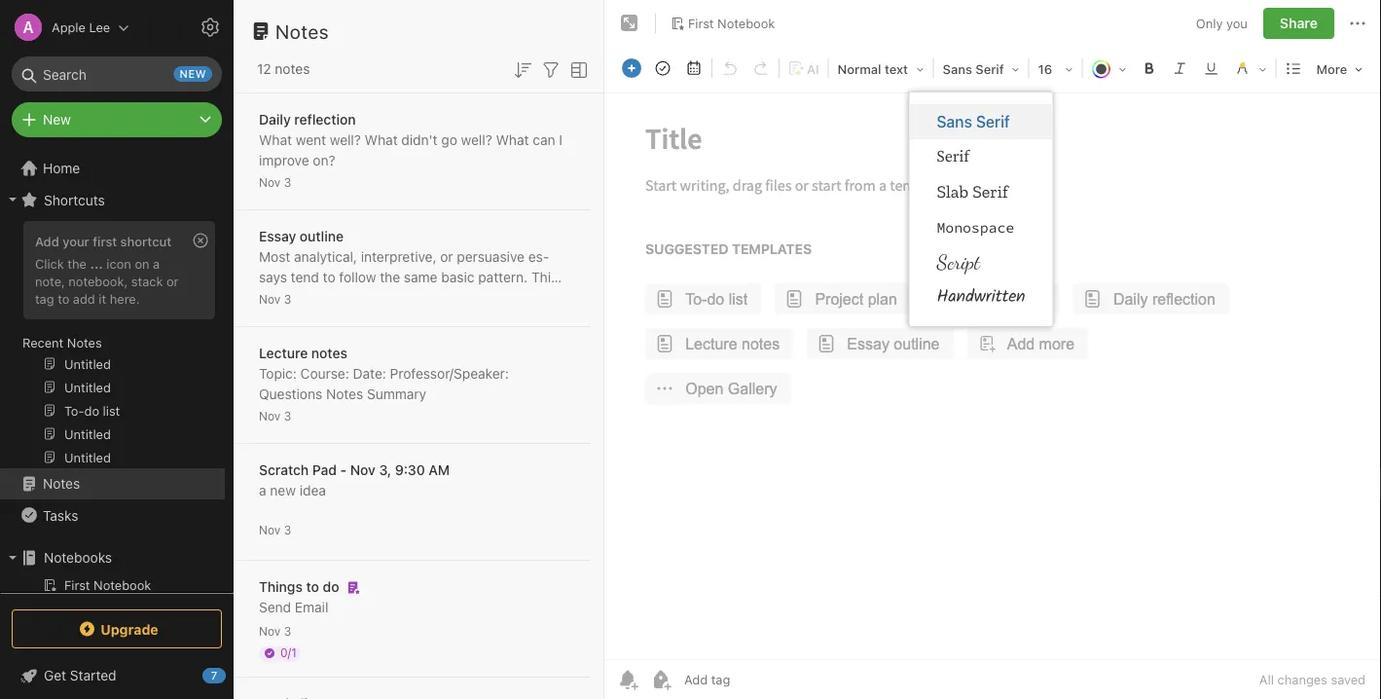 Task type: locate. For each thing, give the bounding box(es) containing it.
notes for 12 notes
[[275, 61, 310, 77]]

1 vertical spatial group
[[0, 573, 225, 651]]

outline
[[300, 228, 344, 244]]

Note Editor text field
[[605, 93, 1382, 659]]

what
[[259, 132, 292, 148], [365, 132, 398, 148], [496, 132, 529, 148]]

slab serif
[[937, 181, 1008, 202]]

0 vertical spatial notes
[[275, 61, 310, 77]]

1 vertical spatial or
[[167, 273, 179, 288]]

serif up sans serif link
[[976, 62, 1004, 76]]

notes inside topic: course: date: professor/speaker: questions notes summary
[[326, 386, 363, 402]]

1 vertical spatial new
[[270, 482, 296, 499]]

for
[[312, 310, 330, 326]]

notes up course:
[[311, 345, 348, 361]]

new inside search field
[[180, 68, 206, 80]]

sans serif up sans serif menu item at right top
[[943, 62, 1004, 76]]

tag
[[35, 291, 54, 306]]

what left didn't
[[365, 132, 398, 148]]

group
[[0, 215, 225, 476], [0, 573, 225, 651]]

slab
[[937, 181, 969, 202]]

tree
[[0, 153, 234, 699]]

topic:
[[259, 366, 297, 382]]

notes for lecture notes
[[311, 345, 348, 361]]

2 group from the top
[[0, 573, 225, 651]]

monospace link
[[910, 209, 1053, 244]]

this
[[532, 269, 558, 285]]

a right on at the top
[[153, 256, 160, 271]]

1 nov 3 from the top
[[259, 176, 291, 189]]

1 horizontal spatial new
[[270, 482, 296, 499]]

you
[[1227, 16, 1248, 30], [396, 290, 419, 306]]

new down scratch
[[270, 482, 296, 499]]

Insert field
[[617, 55, 647, 82]]

effective
[[487, 290, 541, 306]]

Add filters field
[[539, 56, 563, 82]]

to inside icon on a note, notebook, stack or tag to add it here.
[[58, 291, 69, 306]]

notes down course:
[[326, 386, 363, 402]]

serif link
[[910, 139, 1053, 174]]

3 down questions
[[284, 409, 291, 423]]

sans up sans serif link
[[943, 62, 973, 76]]

3 nov 3 from the top
[[259, 409, 291, 423]]

notebooks link
[[0, 542, 225, 573]]

3 3 from the top
[[284, 409, 291, 423]]

persuasive
[[457, 249, 525, 265]]

Account field
[[0, 8, 130, 47]]

didn't
[[402, 132, 438, 148]]

to down analytical,
[[323, 269, 336, 285]]

add
[[35, 234, 59, 248]]

notes right 12
[[275, 61, 310, 77]]

1 vertical spatial ...
[[368, 310, 380, 326]]

1 horizontal spatial or
[[440, 249, 453, 265]]

1 vertical spatial a
[[259, 482, 266, 499]]

analytical,
[[294, 249, 357, 265]]

0 horizontal spatial or
[[167, 273, 179, 288]]

1 horizontal spatial notes
[[311, 345, 348, 361]]

0 vertical spatial ...
[[90, 256, 103, 271]]

2 nov 3 from the top
[[259, 293, 291, 306]]

...
[[90, 256, 103, 271], [368, 310, 380, 326]]

nov
[[259, 176, 281, 189], [259, 293, 281, 306], [259, 409, 281, 423], [350, 462, 376, 478], [259, 523, 281, 537], [259, 625, 281, 638]]

3 for says
[[284, 293, 291, 306]]

first
[[688, 16, 714, 30]]

calendar event image
[[681, 55, 708, 82]]

sans serif inside font family field
[[943, 62, 1004, 76]]

12 notes
[[257, 61, 310, 77]]

0 horizontal spatial new
[[180, 68, 206, 80]]

1 vertical spatial sans
[[937, 112, 973, 131]]

5 3 from the top
[[284, 625, 291, 638]]

to inside most analytical, interpretive, or persuasive es says tend to follow the same basic pattern. this structure should help you formulate effective outlines for most ...
[[323, 269, 336, 285]]

a down scratch
[[259, 482, 266, 499]]

add a reminder image
[[616, 668, 640, 691]]

get
[[44, 667, 66, 684]]

you inside note window element
[[1227, 16, 1248, 30]]

notes
[[275, 61, 310, 77], [311, 345, 348, 361]]

View options field
[[563, 56, 591, 82]]

0 vertical spatial sans serif
[[943, 62, 1004, 76]]

sans serif inside menu item
[[937, 112, 1010, 131]]

4 nov 3 from the top
[[259, 523, 291, 537]]

well? right go
[[461, 132, 492, 148]]

new down settings image at the top left of page
[[180, 68, 206, 80]]

new
[[180, 68, 206, 80], [270, 482, 296, 499]]

16
[[1039, 62, 1053, 76]]

monospace
[[937, 218, 1015, 236]]

or up basic
[[440, 249, 453, 265]]

course:
[[301, 366, 349, 382]]

0 horizontal spatial a
[[153, 256, 160, 271]]

0 horizontal spatial ...
[[90, 256, 103, 271]]

notes
[[276, 19, 329, 42], [67, 335, 102, 350], [326, 386, 363, 402], [43, 476, 80, 492]]

or right the stack on the left top
[[167, 273, 179, 288]]

the down your
[[68, 256, 87, 271]]

to right tag
[[58, 291, 69, 306]]

nov 3 down improve
[[259, 176, 291, 189]]

0 horizontal spatial notes
[[275, 61, 310, 77]]

settings image
[[199, 16, 222, 39]]

task image
[[649, 55, 677, 82]]

nov down 'send'
[[259, 625, 281, 638]]

scratch
[[259, 462, 309, 478]]

0 vertical spatial sans
[[943, 62, 973, 76]]

group containing add your first shortcut
[[0, 215, 225, 476]]

new inside scratch pad - nov 3, 9:30 am a new idea
[[270, 482, 296, 499]]

first notebook
[[688, 16, 775, 30]]

questions
[[259, 386, 322, 402]]

1 group from the top
[[0, 215, 225, 476]]

sans up the serif link
[[937, 112, 973, 131]]

3 up 0/1
[[284, 625, 291, 638]]

normal text
[[838, 62, 908, 76]]

3 up things
[[284, 523, 291, 537]]

handwritten
[[937, 283, 1026, 311]]

0 horizontal spatial well?
[[330, 132, 361, 148]]

2 horizontal spatial what
[[496, 132, 529, 148]]

handwritten link
[[910, 279, 1053, 314]]

5 nov 3 from the top
[[259, 625, 291, 638]]

send email
[[259, 599, 328, 615]]

all
[[1260, 672, 1275, 687]]

you down same
[[396, 290, 419, 306]]

... up the notebook,
[[90, 256, 103, 271]]

0 horizontal spatial the
[[68, 256, 87, 271]]

expand note image
[[618, 12, 642, 35]]

1 vertical spatial to
[[58, 291, 69, 306]]

expand notebooks image
[[5, 550, 20, 566]]

1 well? from the left
[[330, 132, 361, 148]]

to for says
[[323, 269, 336, 285]]

More field
[[1310, 55, 1370, 83]]

interpretive,
[[361, 249, 437, 265]]

share
[[1280, 15, 1318, 31]]

went
[[296, 132, 326, 148]]

or
[[440, 249, 453, 265], [167, 273, 179, 288]]

0 vertical spatial to
[[323, 269, 336, 285]]

note,
[[35, 273, 65, 288]]

1 vertical spatial sans serif
[[937, 112, 1010, 131]]

to left do
[[306, 579, 319, 595]]

serif
[[976, 62, 1004, 76], [977, 112, 1010, 131], [937, 147, 970, 166], [973, 181, 1008, 202]]

dropdown list menu
[[910, 104, 1053, 314]]

help
[[366, 290, 393, 306]]

nov up things
[[259, 523, 281, 537]]

note window element
[[605, 0, 1382, 699]]

nov right - at left
[[350, 462, 376, 478]]

add
[[73, 291, 95, 306]]

3 up outlines
[[284, 293, 291, 306]]

what down daily
[[259, 132, 292, 148]]

... down "help"
[[368, 310, 380, 326]]

stack
[[131, 273, 163, 288]]

1 horizontal spatial well?
[[461, 132, 492, 148]]

sans serif
[[943, 62, 1004, 76], [937, 112, 1010, 131]]

serif up the serif link
[[977, 112, 1010, 131]]

nov 3 up outlines
[[259, 293, 291, 306]]

sans inside font family field
[[943, 62, 973, 76]]

nov 3 down 'send'
[[259, 625, 291, 638]]

share button
[[1264, 8, 1335, 39]]

-
[[340, 462, 347, 478]]

0 vertical spatial you
[[1227, 16, 1248, 30]]

things to do
[[259, 579, 339, 595]]

nov inside scratch pad - nov 3, 9:30 am a new idea
[[350, 462, 376, 478]]

serif down the serif link
[[973, 181, 1008, 202]]

add filters image
[[539, 58, 563, 82]]

home link
[[0, 153, 234, 184]]

italic image
[[1167, 55, 1194, 82]]

1 vertical spatial you
[[396, 290, 419, 306]]

0 vertical spatial a
[[153, 256, 160, 271]]

your
[[63, 234, 89, 248]]

2 horizontal spatial to
[[323, 269, 336, 285]]

0 horizontal spatial you
[[396, 290, 419, 306]]

1 what from the left
[[259, 132, 292, 148]]

nov up outlines
[[259, 293, 281, 306]]

follow
[[339, 269, 376, 285]]

0 horizontal spatial what
[[259, 132, 292, 148]]

the
[[68, 256, 87, 271], [380, 269, 400, 285]]

2 vertical spatial to
[[306, 579, 319, 595]]

notebook
[[718, 16, 775, 30]]

0 vertical spatial group
[[0, 215, 225, 476]]

1 horizontal spatial you
[[1227, 16, 1248, 30]]

1 horizontal spatial what
[[365, 132, 398, 148]]

lecture notes
[[259, 345, 348, 361]]

7
[[211, 669, 217, 682]]

bold image
[[1136, 55, 1163, 82]]

serif inside font family field
[[976, 62, 1004, 76]]

1 horizontal spatial a
[[259, 482, 266, 499]]

1 horizontal spatial ...
[[368, 310, 380, 326]]

nov down improve
[[259, 176, 281, 189]]

says
[[259, 249, 549, 285]]

nov down questions
[[259, 409, 281, 423]]

summary
[[367, 386, 427, 402]]

click the ...
[[35, 256, 103, 271]]

2 3 from the top
[[284, 293, 291, 306]]

tasks button
[[0, 499, 225, 531]]

nov 3 down questions
[[259, 409, 291, 423]]

1 horizontal spatial the
[[380, 269, 400, 285]]

only
[[1196, 16, 1223, 30]]

notes right recent
[[67, 335, 102, 350]]

More actions field
[[1347, 8, 1370, 39]]

topic: course: date: professor/speaker: questions notes summary
[[259, 366, 509, 402]]

nov 3 up things
[[259, 523, 291, 537]]

... inside most analytical, interpretive, or persuasive es says tend to follow the same basic pattern. this structure should help you formulate effective outlines for most ...
[[368, 310, 380, 326]]

scratch pad - nov 3, 9:30 am a new idea
[[259, 462, 450, 499]]

normal
[[838, 62, 882, 76]]

email
[[295, 599, 328, 615]]

underline image
[[1198, 55, 1225, 82]]

1 3 from the top
[[284, 176, 291, 189]]

what left can
[[496, 132, 529, 148]]

nov 3 for summary
[[259, 409, 291, 423]]

1 vertical spatial notes
[[311, 345, 348, 361]]

it
[[99, 291, 106, 306]]

0 vertical spatial or
[[440, 249, 453, 265]]

you right only
[[1227, 16, 1248, 30]]

recent notes
[[22, 335, 102, 350]]

Font size field
[[1032, 55, 1080, 83]]

sans serif up the serif link
[[937, 112, 1010, 131]]

3 down improve
[[284, 176, 291, 189]]

well? down reflection
[[330, 132, 361, 148]]

Heading level field
[[831, 55, 931, 83]]

Help and Learning task checklist field
[[0, 660, 234, 691]]

0 horizontal spatial to
[[58, 291, 69, 306]]

1 horizontal spatial to
[[306, 579, 319, 595]]

0 vertical spatial new
[[180, 68, 206, 80]]

sans
[[943, 62, 973, 76], [937, 112, 973, 131]]

the down interpretive,
[[380, 269, 400, 285]]



Task type: vqa. For each thing, say whether or not it's contained in the screenshot.
To-do list
no



Task type: describe. For each thing, give the bounding box(es) containing it.
nov for a new idea
[[259, 523, 281, 537]]

daily
[[259, 111, 291, 128]]

to for or
[[58, 291, 69, 306]]

3 what from the left
[[496, 132, 529, 148]]

note list element
[[234, 0, 605, 699]]

send
[[259, 599, 291, 615]]

a inside scratch pad - nov 3, 9:30 am a new idea
[[259, 482, 266, 499]]

the inside most analytical, interpretive, or persuasive es says tend to follow the same basic pattern. this structure should help you formulate effective outlines for most ...
[[380, 269, 400, 285]]

date:
[[353, 366, 386, 382]]

recent
[[22, 335, 64, 350]]

or inside most analytical, interpretive, or persuasive es says tend to follow the same basic pattern. this structure should help you formulate effective outlines for most ...
[[440, 249, 453, 265]]

reflection
[[294, 111, 356, 128]]

nov for most analytical, interpretive, or persuasive es says tend to follow the same basic pattern. this structure should help you formulate effective outlines for most ...
[[259, 293, 281, 306]]

most
[[259, 249, 290, 265]]

script handwritten
[[937, 249, 1026, 311]]

upgrade button
[[12, 610, 222, 648]]

all changes saved
[[1260, 672, 1366, 687]]

2 well? from the left
[[461, 132, 492, 148]]

first notebook button
[[664, 10, 782, 37]]

am
[[429, 462, 450, 478]]

daily reflection
[[259, 111, 356, 128]]

bulleted list image
[[1281, 55, 1308, 82]]

a inside icon on a note, notebook, stack or tag to add it here.
[[153, 256, 160, 271]]

serif inside menu item
[[977, 112, 1010, 131]]

add tag image
[[649, 668, 673, 691]]

i
[[559, 132, 563, 148]]

basic
[[441, 269, 475, 285]]

new button
[[12, 102, 222, 137]]

sans serif menu item
[[910, 104, 1053, 139]]

here.
[[110, 291, 140, 306]]

new
[[43, 111, 71, 128]]

first
[[93, 234, 117, 248]]

more
[[1317, 62, 1348, 76]]

text
[[885, 62, 908, 76]]

apple
[[52, 20, 86, 35]]

sans inside menu item
[[937, 112, 973, 131]]

icon on a note, notebook, stack or tag to add it here.
[[35, 256, 179, 306]]

notebooks
[[44, 550, 112, 566]]

nov for topic: course: date: professor/speaker: questions notes summary
[[259, 409, 281, 423]]

shortcuts button
[[0, 184, 225, 215]]

notebook,
[[69, 273, 128, 288]]

on?
[[313, 152, 335, 168]]

go
[[441, 132, 458, 148]]

9:30
[[395, 462, 425, 478]]

3 for well?
[[284, 176, 291, 189]]

you inside most analytical, interpretive, or persuasive es says tend to follow the same basic pattern. this structure should help you formulate effective outlines for most ...
[[396, 290, 419, 306]]

things
[[259, 579, 303, 595]]

pattern.
[[478, 269, 528, 285]]

only you
[[1196, 16, 1248, 30]]

Highlight field
[[1227, 55, 1274, 83]]

Search text field
[[25, 56, 208, 92]]

3,
[[379, 462, 391, 478]]

icon
[[107, 256, 131, 271]]

the inside group
[[68, 256, 87, 271]]

serif up slab
[[937, 147, 970, 166]]

most analytical, interpretive, or persuasive es says tend to follow the same basic pattern. this structure should help you formulate effective outlines for most ...
[[259, 249, 558, 326]]

get started
[[44, 667, 116, 684]]

tree containing home
[[0, 153, 234, 699]]

3 for summary
[[284, 409, 291, 423]]

tend
[[291, 269, 319, 285]]

es
[[528, 249, 549, 265]]

shortcut
[[120, 234, 171, 248]]

saved
[[1331, 672, 1366, 687]]

should
[[320, 290, 362, 306]]

4 3 from the top
[[284, 523, 291, 537]]

nov for what went well? what didn't go well? what can i improve on?
[[259, 176, 281, 189]]

lecture
[[259, 345, 308, 361]]

Font color field
[[1085, 55, 1134, 83]]

can
[[533, 132, 556, 148]]

improve
[[259, 152, 309, 168]]

Add tag field
[[683, 671, 829, 688]]

changes
[[1278, 672, 1328, 687]]

new search field
[[25, 56, 212, 92]]

0/1
[[280, 646, 297, 660]]

nov 3 for says
[[259, 293, 291, 306]]

structure
[[259, 290, 316, 306]]

sans serif link
[[910, 104, 1053, 139]]

notes up 12 notes
[[276, 19, 329, 42]]

same
[[404, 269, 438, 285]]

essay outline
[[259, 228, 344, 244]]

professor/speaker:
[[390, 366, 509, 382]]

tasks
[[43, 507, 78, 523]]

notes link
[[0, 468, 225, 499]]

shortcuts
[[44, 192, 105, 208]]

outlines
[[259, 310, 308, 326]]

add your first shortcut
[[35, 234, 171, 248]]

lee
[[89, 20, 110, 35]]

upgrade
[[101, 621, 158, 637]]

more actions image
[[1347, 12, 1370, 35]]

... inside group
[[90, 256, 103, 271]]

script
[[937, 249, 981, 274]]

Font family field
[[936, 55, 1027, 83]]

click
[[35, 256, 64, 271]]

nov 3 for well?
[[259, 176, 291, 189]]

do
[[323, 579, 339, 595]]

2 what from the left
[[365, 132, 398, 148]]

idea
[[300, 482, 326, 499]]

12
[[257, 61, 271, 77]]

essay
[[259, 228, 296, 244]]

click to collapse image
[[226, 663, 241, 686]]

Sort options field
[[511, 56, 535, 82]]

notes inside group
[[67, 335, 102, 350]]

home
[[43, 160, 80, 176]]

notes up tasks in the bottom of the page
[[43, 476, 80, 492]]

formulate
[[423, 290, 483, 306]]

what went well? what didn't go well? what can i improve on?
[[259, 132, 563, 168]]

or inside icon on a note, notebook, stack or tag to add it here.
[[167, 273, 179, 288]]



